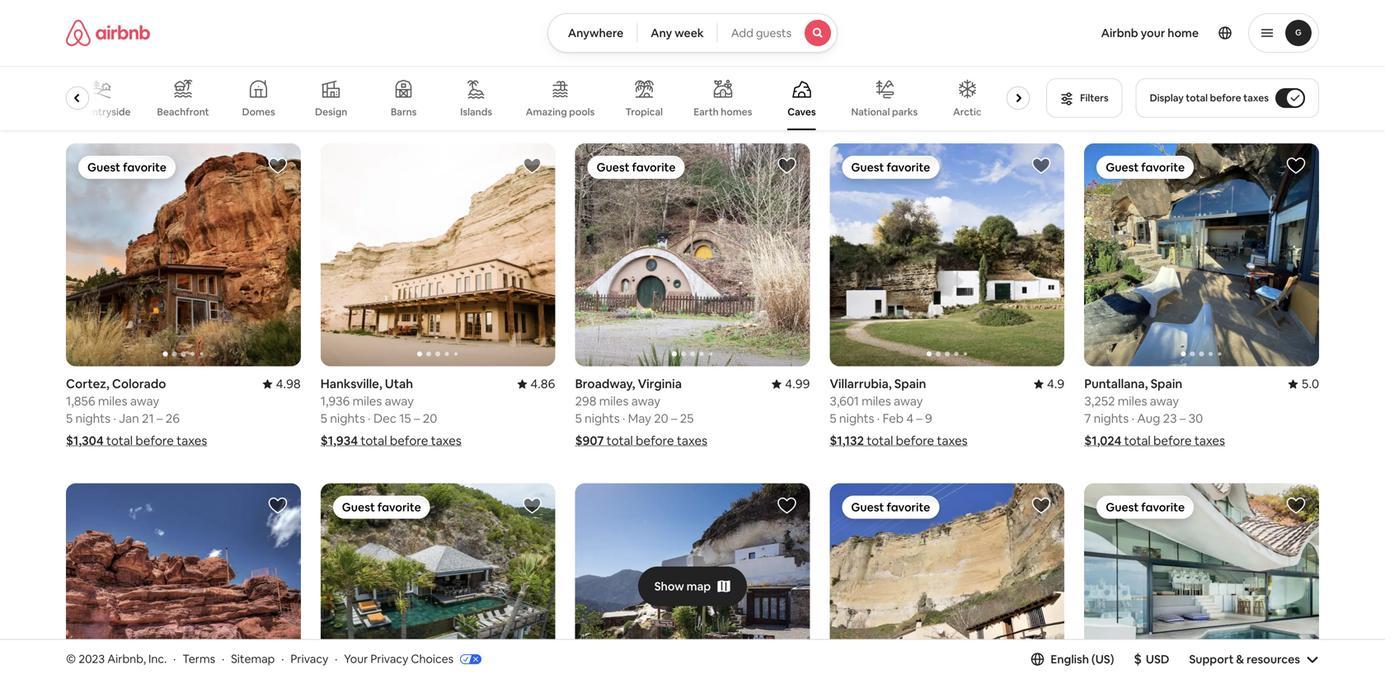 Task type: vqa. For each thing, say whether or not it's contained in the screenshot.
Beachfront
yes



Task type: describe. For each thing, give the bounding box(es) containing it.
· inside broadway, virginia 298 miles away 5 nights · may 20 – 25 $907 total before taxes
[[623, 411, 625, 427]]

homes
[[721, 106, 752, 118]]

amazing pools
[[526, 106, 595, 118]]

before for hanksville, utah 1,936 miles away 5 nights · dec 15 – 20 $1,934 total before taxes
[[390, 433, 428, 449]]

your
[[344, 652, 368, 667]]

– for 15
[[414, 411, 420, 427]]

home
[[1168, 26, 1199, 40]]

5 for 298 miles away
[[575, 411, 582, 427]]

4.98
[[276, 376, 301, 392]]

support & resources button
[[1189, 652, 1319, 667]]

7
[[1085, 411, 1091, 427]]

add guests button
[[717, 13, 838, 53]]

1 privacy from the left
[[291, 652, 328, 667]]

total for cortez, colorado 1,856 miles away 5 nights · jan 21 – 26 $1,304 total before taxes
[[106, 433, 133, 449]]

anywhere
[[568, 26, 624, 40]]

none search field containing anywhere
[[547, 13, 838, 53]]

5.0
[[1302, 376, 1319, 392]]

countryside
[[73, 106, 131, 118]]

© 2023 airbnb, inc. ·
[[66, 652, 176, 667]]

airbnb your home
[[1101, 26, 1199, 40]]

add to wishlist: ronda, spain image
[[1032, 496, 1052, 516]]

4.9
[[1047, 376, 1065, 392]]

taxes for cortez, colorado 1,856 miles away 5 nights · jan 21 – 26 $1,304 total before taxes
[[177, 433, 207, 449]]

parks
[[892, 105, 918, 118]]

15
[[399, 411, 411, 427]]

20 inside broadway, virginia 298 miles away 5 nights · may 20 – 25 $907 total before taxes
[[654, 411, 669, 427]]

villarrubia,
[[830, 376, 892, 392]]

3,252
[[1085, 393, 1115, 409]]

puntallana, spain 3,252 miles away 7 nights · aug 23 – 30 $1,024 total before taxes
[[1085, 376, 1225, 449]]

domes
[[242, 106, 275, 118]]

$1,934
[[321, 433, 358, 449]]

nights for 298
[[585, 411, 620, 427]]

filters
[[1080, 92, 1109, 104]]

$1,304
[[66, 433, 104, 449]]

add to wishlist: salobreña, spain image
[[1286, 496, 1306, 516]]

virginia
[[638, 376, 682, 392]]

miles for dec
[[353, 393, 382, 409]]

2023
[[78, 652, 105, 667]]

add guests
[[731, 26, 792, 40]]

week
[[675, 26, 704, 40]]

english (us)
[[1051, 652, 1114, 667]]

beachfront
[[157, 106, 209, 118]]

$1,132
[[830, 433, 864, 449]]

add to wishlist: hanksville, utah image
[[522, 156, 542, 176]]

taxes for villarrubia, spain 3,601 miles away 5 nights · feb 4 – 9 $1,132 total before taxes
[[937, 433, 968, 449]]

taxes for broadway, virginia 298 miles away 5 nights · may 20 – 25 $907 total before taxes
[[677, 433, 708, 449]]

away for 15
[[385, 393, 414, 409]]

· inside puntallana, spain 3,252 miles away 7 nights · aug 23 – 30 $1,024 total before taxes
[[1132, 411, 1135, 427]]

miles for may
[[599, 393, 629, 409]]

9
[[925, 411, 932, 427]]

airbnb your home link
[[1091, 16, 1209, 50]]

utah
[[385, 376, 413, 392]]

$
[[1134, 651, 1142, 668]]

before for puntallana, spain 3,252 miles away 7 nights · aug 23 – 30 $1,024 total before taxes
[[1154, 433, 1192, 449]]

show map button
[[638, 567, 747, 607]]

spain for 3,601 miles away
[[895, 376, 926, 392]]

before for broadway, virginia 298 miles away 5 nights · may 20 – 25 $907 total before taxes
[[636, 433, 674, 449]]

· right terms link
[[222, 652, 224, 667]]

privacy link
[[291, 652, 328, 667]]

30
[[1189, 411, 1203, 427]]

anywhere button
[[547, 13, 638, 53]]

broadway, virginia 298 miles away 5 nights · may 20 – 25 $907 total before taxes
[[575, 376, 708, 449]]

your
[[1141, 26, 1165, 40]]

cortez, colorado 1,856 miles away 5 nights · jan 21 – 26 $1,304 total before taxes
[[66, 376, 207, 449]]

add to wishlist: artenara, spain image
[[777, 496, 797, 516]]

4.86
[[531, 376, 555, 392]]

miles for jan
[[98, 393, 127, 409]]

dec
[[374, 411, 397, 427]]

guests
[[756, 26, 792, 40]]

4.86 out of 5 average rating image
[[517, 376, 555, 392]]

english (us) button
[[1031, 652, 1114, 667]]

broadway,
[[575, 376, 635, 392]]

· right inc.
[[173, 652, 176, 667]]

support & resources
[[1189, 652, 1300, 667]]

usd
[[1146, 652, 1170, 667]]

before for cortez, colorado 1,856 miles away 5 nights · jan 21 – 26 $1,304 total before taxes
[[136, 433, 174, 449]]

add to wishlist: cortez, colorado image
[[268, 156, 288, 176]]

choices
[[411, 652, 454, 667]]

islands
[[460, 106, 492, 118]]

terms
[[182, 652, 215, 667]]

total right display
[[1186, 92, 1208, 104]]

1,936
[[321, 393, 350, 409]]

aug
[[1137, 411, 1161, 427]]

taxes for puntallana, spain 3,252 miles away 7 nights · aug 23 – 30 $1,024 total before taxes
[[1195, 433, 1225, 449]]

profile element
[[858, 0, 1319, 66]]

add to wishlist: villarrubia, spain image
[[1032, 156, 1052, 176]]

resources
[[1247, 652, 1300, 667]]

map
[[687, 579, 711, 594]]

sitemap
[[231, 652, 275, 667]]

· left your
[[335, 652, 338, 667]]

4.99 out of 5 average rating image
[[772, 376, 810, 392]]

$907
[[575, 433, 604, 449]]

show
[[655, 579, 684, 594]]

&
[[1236, 652, 1244, 667]]

english
[[1051, 652, 1089, 667]]

tropical
[[626, 106, 663, 118]]



Task type: locate. For each thing, give the bounding box(es) containing it.
earth homes
[[694, 106, 752, 118]]

display total before taxes
[[1150, 92, 1269, 104]]

· left jan
[[113, 411, 116, 427]]

total down feb
[[867, 433, 893, 449]]

away up may
[[631, 393, 661, 409]]

1 5 from the left
[[66, 411, 73, 427]]

1 horizontal spatial spain
[[1151, 376, 1183, 392]]

23
[[1163, 411, 1177, 427]]

spain up 23 on the right bottom
[[1151, 376, 1183, 392]]

2 spain from the left
[[1151, 376, 1183, 392]]

privacy
[[291, 652, 328, 667], [371, 652, 408, 667]]

– right 21
[[157, 411, 163, 427]]

caves
[[788, 106, 816, 118]]

· inside the hanksville, utah 1,936 miles away 5 nights · dec 15 – 20 $1,934 total before taxes
[[368, 411, 371, 427]]

before inside broadway, virginia 298 miles away 5 nights · may 20 – 25 $907 total before taxes
[[636, 433, 674, 449]]

total for hanksville, utah 1,936 miles away 5 nights · dec 15 – 20 $1,934 total before taxes
[[361, 433, 387, 449]]

2 – from the left
[[414, 411, 420, 427]]

spain inside villarrubia, spain 3,601 miles away 5 nights · feb 4 – 9 $1,132 total before taxes
[[895, 376, 926, 392]]

1 horizontal spatial 20
[[654, 411, 669, 427]]

nights down 298
[[585, 411, 620, 427]]

miles for feb
[[862, 393, 891, 409]]

miles inside puntallana, spain 3,252 miles away 7 nights · aug 23 – 30 $1,024 total before taxes
[[1118, 393, 1147, 409]]

3 5 from the left
[[830, 411, 837, 427]]

2 away from the left
[[385, 393, 414, 409]]

miles down broadway,
[[599, 393, 629, 409]]

arctic
[[953, 106, 982, 118]]

nights down 3,601
[[839, 411, 874, 427]]

3 nights from the left
[[839, 411, 874, 427]]

hanksville,
[[321, 376, 382, 392]]

– right "15"
[[414, 411, 420, 427]]

20 right "15"
[[423, 411, 437, 427]]

nights inside the hanksville, utah 1,936 miles away 5 nights · dec 15 – 20 $1,934 total before taxes
[[330, 411, 365, 427]]

· inside villarrubia, spain 3,601 miles away 5 nights · feb 4 – 9 $1,132 total before taxes
[[877, 411, 880, 427]]

taxes for hanksville, utah 1,936 miles away 5 nights · dec 15 – 20 $1,934 total before taxes
[[431, 433, 462, 449]]

total for puntallana, spain 3,252 miles away 7 nights · aug 23 – 30 $1,024 total before taxes
[[1124, 433, 1151, 449]]

barns
[[391, 106, 417, 118]]

before for villarrubia, spain 3,601 miles away 5 nights · feb 4 – 9 $1,132 total before taxes
[[896, 433, 934, 449]]

nights for 1,856
[[75, 411, 111, 427]]

None search field
[[547, 13, 838, 53]]

5 down 3,601
[[830, 411, 837, 427]]

miles up aug
[[1118, 393, 1147, 409]]

total for villarrubia, spain 3,601 miles away 5 nights · feb 4 – 9 $1,132 total before taxes
[[867, 433, 893, 449]]

5 down '1,856'
[[66, 411, 73, 427]]

before down 4
[[896, 433, 934, 449]]

filters button
[[1047, 78, 1123, 118]]

away for 23
[[1150, 393, 1179, 409]]

· left may
[[623, 411, 625, 427]]

add to wishlist: broadway, virginia image
[[777, 156, 797, 176]]

1 away from the left
[[130, 393, 159, 409]]

4.99
[[785, 376, 810, 392]]

298
[[575, 393, 597, 409]]

5 nights from the left
[[1094, 411, 1129, 427]]

5 miles from the left
[[1118, 393, 1147, 409]]

national
[[851, 105, 890, 118]]

before
[[1210, 92, 1242, 104], [136, 433, 174, 449], [390, 433, 428, 449], [896, 433, 934, 449], [636, 433, 674, 449], [1154, 433, 1192, 449]]

5 down 1,936
[[321, 411, 327, 427]]

miles down hanksville,
[[353, 393, 382, 409]]

4 away from the left
[[631, 393, 661, 409]]

3,601
[[830, 393, 859, 409]]

nights down 1,936
[[330, 411, 365, 427]]

· left aug
[[1132, 411, 1135, 427]]

· inside cortez, colorado 1,856 miles away 5 nights · jan 21 – 26 $1,304 total before taxes
[[113, 411, 116, 427]]

total inside broadway, virginia 298 miles away 5 nights · may 20 – 25 $907 total before taxes
[[607, 433, 633, 449]]

total inside villarrubia, spain 3,601 miles away 5 nights · feb 4 – 9 $1,132 total before taxes
[[867, 433, 893, 449]]

– for 20
[[671, 411, 677, 427]]

1 spain from the left
[[895, 376, 926, 392]]

before down "15"
[[390, 433, 428, 449]]

2 20 from the left
[[654, 411, 669, 427]]

taxes inside puntallana, spain 3,252 miles away 7 nights · aug 23 – 30 $1,024 total before taxes
[[1195, 433, 1225, 449]]

earth
[[694, 106, 719, 118]]

–
[[157, 411, 163, 427], [414, 411, 420, 427], [916, 411, 923, 427], [671, 411, 677, 427], [1180, 411, 1186, 427]]

25
[[680, 411, 694, 427]]

5.0 out of 5 average rating image
[[1289, 376, 1319, 392]]

away inside cortez, colorado 1,856 miles away 5 nights · jan 21 – 26 $1,304 total before taxes
[[130, 393, 159, 409]]

miles up jan
[[98, 393, 127, 409]]

total inside the hanksville, utah 1,936 miles away 5 nights · dec 15 – 20 $1,934 total before taxes
[[361, 433, 387, 449]]

group containing national parks
[[66, 66, 1037, 130]]

spain inside puntallana, spain 3,252 miles away 7 nights · aug 23 – 30 $1,024 total before taxes
[[1151, 376, 1183, 392]]

spain up 4
[[895, 376, 926, 392]]

hanksville, utah 1,936 miles away 5 nights · dec 15 – 20 $1,934 total before taxes
[[321, 376, 462, 449]]

away for 21
[[130, 393, 159, 409]]

5 away from the left
[[1150, 393, 1179, 409]]

terms link
[[182, 652, 215, 667]]

– for 4
[[916, 411, 923, 427]]

4
[[907, 411, 914, 427]]

airbnb
[[1101, 26, 1138, 40]]

3 miles from the left
[[862, 393, 891, 409]]

away for 4
[[894, 393, 923, 409]]

miles inside villarrubia, spain 3,601 miles away 5 nights · feb 4 – 9 $1,132 total before taxes
[[862, 393, 891, 409]]

– right 23 on the right bottom
[[1180, 411, 1186, 427]]

away inside broadway, virginia 298 miles away 5 nights · may 20 – 25 $907 total before taxes
[[631, 393, 661, 409]]

total inside cortez, colorado 1,856 miles away 5 nights · jan 21 – 26 $1,304 total before taxes
[[106, 433, 133, 449]]

1 nights from the left
[[75, 411, 111, 427]]

miles down villarrubia,
[[862, 393, 891, 409]]

total
[[1186, 92, 1208, 104], [106, 433, 133, 449], [361, 433, 387, 449], [867, 433, 893, 449], [607, 433, 633, 449], [1124, 433, 1151, 449]]

any week button
[[637, 13, 718, 53]]

4.98 out of 5 average rating image
[[263, 376, 301, 392]]

5 for 1,856 miles away
[[66, 411, 73, 427]]

©
[[66, 652, 76, 667]]

total down aug
[[1124, 433, 1151, 449]]

spain for 3,252 miles away
[[1151, 376, 1183, 392]]

1 miles from the left
[[98, 393, 127, 409]]

away inside villarrubia, spain 3,601 miles away 5 nights · feb 4 – 9 $1,132 total before taxes
[[894, 393, 923, 409]]

away
[[130, 393, 159, 409], [385, 393, 414, 409], [894, 393, 923, 409], [631, 393, 661, 409], [1150, 393, 1179, 409]]

terms · sitemap · privacy ·
[[182, 652, 338, 667]]

nights down 3,252
[[1094, 411, 1129, 427]]

– inside broadway, virginia 298 miles away 5 nights · may 20 – 25 $907 total before taxes
[[671, 411, 677, 427]]

may
[[628, 411, 651, 427]]

· left feb
[[877, 411, 880, 427]]

away up 21
[[130, 393, 159, 409]]

away inside puntallana, spain 3,252 miles away 7 nights · aug 23 – 30 $1,024 total before taxes
[[1150, 393, 1179, 409]]

$ usd
[[1134, 651, 1170, 668]]

nights for 3,601
[[839, 411, 874, 427]]

away up 4
[[894, 393, 923, 409]]

5 – from the left
[[1180, 411, 1186, 427]]

0 horizontal spatial privacy
[[291, 652, 328, 667]]

– for 21
[[157, 411, 163, 427]]

spain
[[895, 376, 926, 392], [1151, 376, 1183, 392]]

before inside villarrubia, spain 3,601 miles away 5 nights · feb 4 – 9 $1,132 total before taxes
[[896, 433, 934, 449]]

20 inside the hanksville, utah 1,936 miles away 5 nights · dec 15 – 20 $1,934 total before taxes
[[423, 411, 437, 427]]

20
[[423, 411, 437, 427], [654, 411, 669, 427]]

$1,024
[[1085, 433, 1122, 449]]

add to wishlist: grand cul-de-sac, st. barthélemy image
[[522, 496, 542, 516]]

nights inside villarrubia, spain 3,601 miles away 5 nights · feb 4 – 9 $1,132 total before taxes
[[839, 411, 874, 427]]

nights inside broadway, virginia 298 miles away 5 nights · may 20 – 25 $907 total before taxes
[[585, 411, 620, 427]]

miles inside the hanksville, utah 1,936 miles away 5 nights · dec 15 – 20 $1,934 total before taxes
[[353, 393, 382, 409]]

puntallana,
[[1085, 376, 1148, 392]]

display
[[1150, 92, 1184, 104]]

add to wishlist: moab, utah image
[[268, 496, 288, 516]]

jan
[[119, 411, 139, 427]]

nights inside puntallana, spain 3,252 miles away 7 nights · aug 23 – 30 $1,024 total before taxes
[[1094, 411, 1129, 427]]

– for 23
[[1180, 411, 1186, 427]]

group
[[66, 66, 1037, 130], [66, 143, 301, 367], [321, 143, 555, 367], [575, 143, 810, 367], [830, 143, 1065, 367], [1085, 143, 1319, 367], [66, 484, 301, 679], [321, 484, 555, 679], [575, 484, 810, 679], [830, 484, 1065, 679], [1085, 484, 1319, 679]]

3 – from the left
[[916, 411, 923, 427]]

2 5 from the left
[[321, 411, 327, 427]]

5 for 3,601 miles away
[[830, 411, 837, 427]]

before inside cortez, colorado 1,856 miles away 5 nights · jan 21 – 26 $1,304 total before taxes
[[136, 433, 174, 449]]

miles for aug
[[1118, 393, 1147, 409]]

5 inside the hanksville, utah 1,936 miles away 5 nights · dec 15 – 20 $1,934 total before taxes
[[321, 411, 327, 427]]

– inside the hanksville, utah 1,936 miles away 5 nights · dec 15 – 20 $1,934 total before taxes
[[414, 411, 420, 427]]

miles
[[98, 393, 127, 409], [353, 393, 382, 409], [862, 393, 891, 409], [599, 393, 629, 409], [1118, 393, 1147, 409]]

1 – from the left
[[157, 411, 163, 427]]

4 nights from the left
[[585, 411, 620, 427]]

inc.
[[148, 652, 167, 667]]

miles inside cortez, colorado 1,856 miles away 5 nights · jan 21 – 26 $1,304 total before taxes
[[98, 393, 127, 409]]

amazing
[[526, 106, 567, 118]]

4 – from the left
[[671, 411, 677, 427]]

(us)
[[1092, 652, 1114, 667]]

total inside puntallana, spain 3,252 miles away 7 nights · aug 23 – 30 $1,024 total before taxes
[[1124, 433, 1151, 449]]

miles inside broadway, virginia 298 miles away 5 nights · may 20 – 25 $907 total before taxes
[[599, 393, 629, 409]]

show map
[[655, 579, 711, 594]]

villarrubia, spain 3,601 miles away 5 nights · feb 4 – 9 $1,132 total before taxes
[[830, 376, 968, 449]]

taxes inside villarrubia, spain 3,601 miles away 5 nights · feb 4 – 9 $1,132 total before taxes
[[937, 433, 968, 449]]

total down jan
[[106, 433, 133, 449]]

nights
[[75, 411, 111, 427], [330, 411, 365, 427], [839, 411, 874, 427], [585, 411, 620, 427], [1094, 411, 1129, 427]]

total for broadway, virginia 298 miles away 5 nights · may 20 – 25 $907 total before taxes
[[607, 433, 633, 449]]

before inside the hanksville, utah 1,936 miles away 5 nights · dec 15 – 20 $1,934 total before taxes
[[390, 433, 428, 449]]

2 miles from the left
[[353, 393, 382, 409]]

5 inside villarrubia, spain 3,601 miles away 5 nights · feb 4 – 9 $1,132 total before taxes
[[830, 411, 837, 427]]

before inside puntallana, spain 3,252 miles away 7 nights · aug 23 – 30 $1,024 total before taxes
[[1154, 433, 1192, 449]]

– inside villarrubia, spain 3,601 miles away 5 nights · feb 4 – 9 $1,132 total before taxes
[[916, 411, 923, 427]]

4 miles from the left
[[599, 393, 629, 409]]

before down may
[[636, 433, 674, 449]]

2 nights from the left
[[330, 411, 365, 427]]

nights down '1,856'
[[75, 411, 111, 427]]

– left 25
[[671, 411, 677, 427]]

1,856
[[66, 393, 95, 409]]

1 horizontal spatial privacy
[[371, 652, 408, 667]]

· left privacy link
[[281, 652, 284, 667]]

4.9 out of 5 average rating image
[[1034, 376, 1065, 392]]

support
[[1189, 652, 1234, 667]]

before right display
[[1210, 92, 1242, 104]]

4 5 from the left
[[575, 411, 582, 427]]

before down 21
[[136, 433, 174, 449]]

total down the dec
[[361, 433, 387, 449]]

– left 9
[[916, 411, 923, 427]]

3 away from the left
[[894, 393, 923, 409]]

5 inside cortez, colorado 1,856 miles away 5 nights · jan 21 – 26 $1,304 total before taxes
[[66, 411, 73, 427]]

any
[[651, 26, 672, 40]]

0 horizontal spatial spain
[[895, 376, 926, 392]]

5 down 298
[[575, 411, 582, 427]]

5 inside broadway, virginia 298 miles away 5 nights · may 20 – 25 $907 total before taxes
[[575, 411, 582, 427]]

5
[[66, 411, 73, 427], [321, 411, 327, 427], [830, 411, 837, 427], [575, 411, 582, 427]]

away up 23 on the right bottom
[[1150, 393, 1179, 409]]

add to wishlist: puntallana, spain image
[[1286, 156, 1306, 176]]

21
[[142, 411, 154, 427]]

away inside the hanksville, utah 1,936 miles away 5 nights · dec 15 – 20 $1,934 total before taxes
[[385, 393, 414, 409]]

cortez,
[[66, 376, 109, 392]]

– inside cortez, colorado 1,856 miles away 5 nights · jan 21 – 26 $1,304 total before taxes
[[157, 411, 163, 427]]

total down may
[[607, 433, 633, 449]]

· left the dec
[[368, 411, 371, 427]]

2 privacy from the left
[[371, 652, 408, 667]]

20 right may
[[654, 411, 669, 427]]

sitemap link
[[231, 652, 275, 667]]

taxes inside the hanksville, utah 1,936 miles away 5 nights · dec 15 – 20 $1,934 total before taxes
[[431, 433, 462, 449]]

– inside puntallana, spain 3,252 miles away 7 nights · aug 23 – 30 $1,024 total before taxes
[[1180, 411, 1186, 427]]

away for 20
[[631, 393, 661, 409]]

nights inside cortez, colorado 1,856 miles away 5 nights · jan 21 – 26 $1,304 total before taxes
[[75, 411, 111, 427]]

pools
[[569, 106, 595, 118]]

colorado
[[112, 376, 166, 392]]

your privacy choices
[[344, 652, 454, 667]]

taxes inside broadway, virginia 298 miles away 5 nights · may 20 – 25 $907 total before taxes
[[677, 433, 708, 449]]

add
[[731, 26, 754, 40]]

away down utah
[[385, 393, 414, 409]]

before down 23 on the right bottom
[[1154, 433, 1192, 449]]

26
[[166, 411, 180, 427]]

5 for 1,936 miles away
[[321, 411, 327, 427]]

feb
[[883, 411, 904, 427]]

privacy right your
[[371, 652, 408, 667]]

privacy left your
[[291, 652, 328, 667]]

design
[[315, 106, 347, 118]]

1 20 from the left
[[423, 411, 437, 427]]

taxes inside cortez, colorado 1,856 miles away 5 nights · jan 21 – 26 $1,304 total before taxes
[[177, 433, 207, 449]]

national parks
[[851, 105, 918, 118]]

nights for 3,252
[[1094, 411, 1129, 427]]

airbnb,
[[107, 652, 146, 667]]

nights for 1,936
[[330, 411, 365, 427]]

0 horizontal spatial 20
[[423, 411, 437, 427]]



